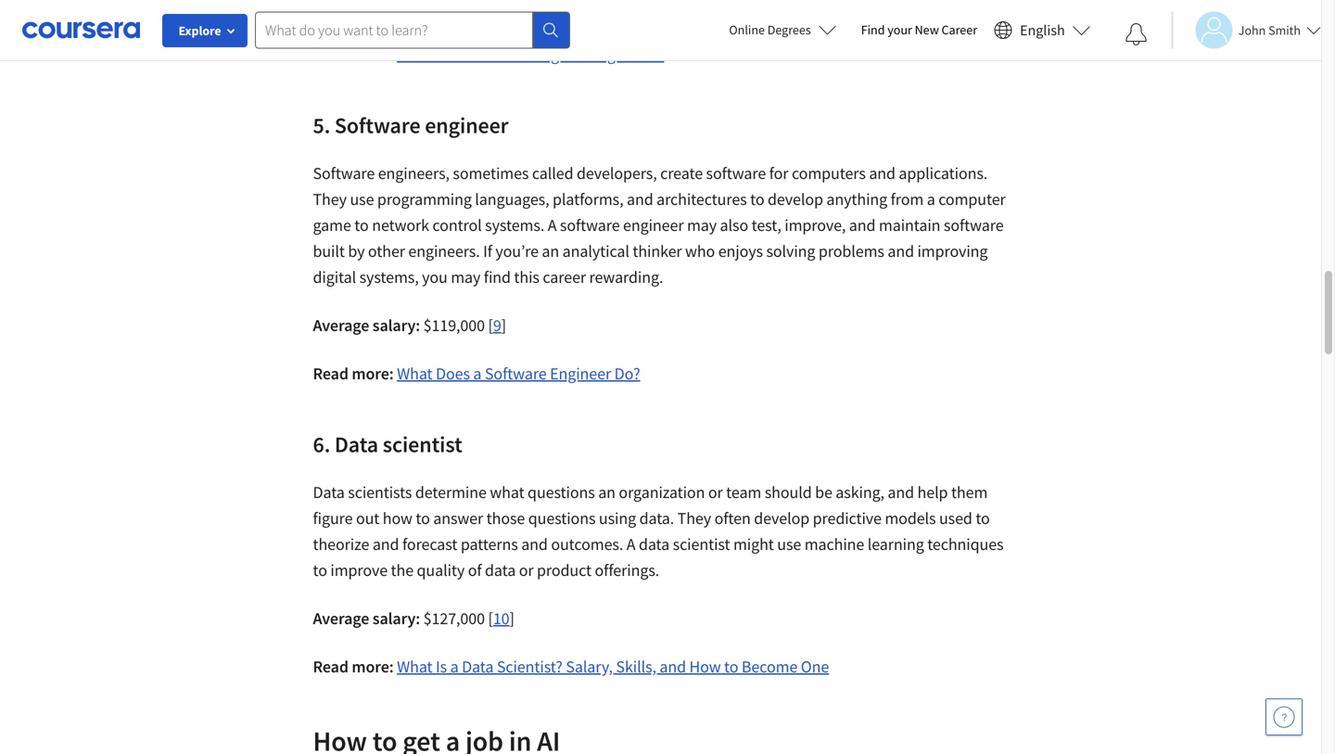 Task type: locate. For each thing, give the bounding box(es) containing it.
career
[[543, 267, 586, 288]]

for
[[769, 163, 789, 184]]

engineers,
[[378, 163, 450, 184]]

0 vertical spatial develop
[[768, 189, 823, 210]]

average salary: $127,000 [ 10 ]
[[313, 608, 515, 629]]

average down improve
[[313, 608, 369, 629]]

they right data.
[[678, 508, 711, 529]]

enjoys
[[718, 241, 763, 262]]

called
[[532, 163, 574, 184]]

answer
[[433, 508, 483, 529]]

data right of
[[485, 560, 516, 581]]

3 read from the top
[[313, 656, 349, 677]]

0 vertical spatial more:
[[352, 44, 394, 65]]

0 horizontal spatial data
[[485, 560, 516, 581]]

0 horizontal spatial ]
[[501, 315, 506, 336]]

1 vertical spatial what
[[397, 656, 433, 677]]

scientists
[[348, 482, 412, 503]]

your
[[888, 21, 912, 38]]

[ right the $127,000
[[488, 608, 493, 629]]

6. data scientist
[[313, 430, 462, 458]]

software
[[706, 163, 766, 184], [560, 215, 620, 236], [944, 215, 1004, 236]]

a right is
[[450, 656, 459, 677]]

data inside data scientists determine what questions an organization or team should be asking, and help them figure out how to answer those questions using data. they often develop predictive models used to theorize and forecast patterns and outcomes. a data scientist might use machine learning techniques to improve the quality of data or product offerings.
[[313, 482, 345, 503]]

1 vertical spatial use
[[777, 534, 802, 555]]

] up scientist?
[[510, 608, 515, 629]]

more: for guide to a robotics engineering career
[[352, 44, 394, 65]]

computer
[[939, 189, 1006, 210]]

an up using
[[598, 482, 616, 503]]

an
[[542, 241, 559, 262], [598, 482, 616, 503]]

may down 'architectures'
[[687, 215, 717, 236]]

1 vertical spatial questions
[[528, 508, 596, 529]]

and up models
[[888, 482, 914, 503]]

you're
[[496, 241, 539, 262]]

2 questions from the top
[[528, 508, 596, 529]]

1 vertical spatial data
[[313, 482, 345, 503]]

more: for what is a data scientist? salary, skills, and how to become one
[[352, 656, 394, 677]]

develop down the for
[[768, 189, 823, 210]]

1 vertical spatial ]
[[510, 608, 515, 629]]

data
[[639, 534, 670, 555], [485, 560, 516, 581]]

by
[[348, 241, 365, 262]]

1 horizontal spatial they
[[678, 508, 711, 529]]

1 horizontal spatial ]
[[510, 608, 515, 629]]

systems,
[[359, 267, 419, 288]]

2 what from the top
[[397, 656, 433, 677]]

what
[[490, 482, 525, 503]]

5. software engineer
[[313, 111, 509, 139]]

and down those
[[521, 534, 548, 555]]

may
[[687, 215, 717, 236], [451, 267, 481, 288]]

what does a software engineer do? link
[[397, 363, 640, 384]]

english button
[[987, 0, 1099, 60]]

0 vertical spatial or
[[708, 482, 723, 503]]

they up game
[[313, 189, 347, 210]]

what left is
[[397, 656, 433, 677]]

0 vertical spatial what
[[397, 363, 433, 384]]

1 vertical spatial an
[[598, 482, 616, 503]]

data up figure
[[313, 482, 345, 503]]

read
[[313, 44, 349, 65], [313, 363, 349, 384], [313, 656, 349, 677]]

english
[[1020, 21, 1065, 39]]

1 vertical spatial may
[[451, 267, 481, 288]]

2 horizontal spatial software
[[944, 215, 1004, 236]]

1 vertical spatial read
[[313, 363, 349, 384]]

what for what is a data scientist? salary, skills, and how to become one
[[397, 656, 433, 677]]

use
[[350, 189, 374, 210], [777, 534, 802, 555]]

online degrees button
[[714, 9, 852, 50]]

1 vertical spatial career
[[619, 44, 664, 65]]

a inside data scientists determine what questions an organization or team should be asking, and help them figure out how to answer those questions using data. they often develop predictive models used to theorize and forecast patterns and outcomes. a data scientist might use machine learning techniques to improve the quality of data or product offerings.
[[627, 534, 636, 555]]

2 more: from the top
[[352, 363, 394, 384]]

0 vertical spatial read
[[313, 44, 349, 65]]

data down data.
[[639, 534, 670, 555]]

0 vertical spatial a
[[548, 215, 557, 236]]

0 vertical spatial scientist
[[383, 430, 462, 458]]

1 what from the top
[[397, 363, 433, 384]]

engineer up thinker
[[623, 215, 684, 236]]

questions up outcomes.
[[528, 508, 596, 529]]

develop
[[768, 189, 823, 210], [754, 508, 810, 529]]

models
[[885, 508, 936, 529]]

a up offerings.
[[627, 534, 636, 555]]

None search field
[[255, 12, 570, 49]]

1 vertical spatial they
[[678, 508, 711, 529]]

sometimes
[[453, 163, 529, 184]]

1 vertical spatial average
[[313, 608, 369, 629]]

1 vertical spatial data
[[485, 560, 516, 581]]

0 vertical spatial may
[[687, 215, 717, 236]]

do?
[[615, 363, 640, 384]]

data right 6.
[[335, 430, 378, 458]]

more: for what does a software engineer do?
[[352, 363, 394, 384]]

0 vertical spatial use
[[350, 189, 374, 210]]

0 vertical spatial questions
[[528, 482, 595, 503]]

forecast
[[402, 534, 458, 555]]

1 horizontal spatial an
[[598, 482, 616, 503]]

they
[[313, 189, 347, 210], [678, 508, 711, 529]]

2 salary: from the top
[[373, 608, 420, 629]]

if
[[483, 241, 492, 262]]

0 horizontal spatial or
[[519, 560, 534, 581]]

2 average from the top
[[313, 608, 369, 629]]

2 vertical spatial more:
[[352, 656, 394, 677]]

software down 9 link
[[485, 363, 547, 384]]

software engineers, sometimes called developers, create software for computers and applications. they use programming languages, platforms, and architectures to develop anything from a computer game to network control systems. a software engineer may also test, improve, and maintain software built by other engineers. if you're an analytical thinker who enjoys solving problems and improving digital systems, you may find this career rewarding.
[[313, 163, 1006, 288]]

a right systems.
[[548, 215, 557, 236]]

find your new career
[[861, 21, 978, 38]]

rewarding.
[[589, 267, 663, 288]]

also
[[720, 215, 749, 236]]

test,
[[752, 215, 782, 236]]

1 horizontal spatial scientist
[[673, 534, 730, 555]]

] for 9
[[501, 315, 506, 336]]

software down computer
[[944, 215, 1004, 236]]

1 vertical spatial or
[[519, 560, 534, 581]]

show notifications image
[[1126, 23, 1148, 45]]

how
[[383, 508, 413, 529]]

guide
[[397, 44, 438, 65]]

salary: down systems,
[[373, 315, 420, 336]]

average
[[313, 315, 369, 336], [313, 608, 369, 629]]

1 horizontal spatial engineer
[[623, 215, 684, 236]]

1 horizontal spatial data
[[639, 534, 670, 555]]

salary:
[[373, 315, 420, 336], [373, 608, 420, 629]]

software down 5.
[[313, 163, 375, 184]]

a right the does
[[473, 363, 482, 384]]

engineer
[[425, 111, 509, 139], [623, 215, 684, 236]]

smith
[[1269, 22, 1301, 38]]

or left product
[[519, 560, 534, 581]]

software right 5.
[[335, 111, 421, 139]]

1 vertical spatial more:
[[352, 363, 394, 384]]

and down the developers,
[[627, 189, 653, 210]]

use up game
[[350, 189, 374, 210]]

salary: down the
[[373, 608, 420, 629]]

1 vertical spatial develop
[[754, 508, 810, 529]]

1 vertical spatial a
[[627, 534, 636, 555]]

systems.
[[485, 215, 545, 236]]

may right you at the left of page
[[451, 267, 481, 288]]

more: left guide
[[352, 44, 394, 65]]

engineer up sometimes
[[425, 111, 509, 139]]

0 horizontal spatial they
[[313, 189, 347, 210]]

[ right $119,000
[[488, 315, 493, 336]]

1 horizontal spatial a
[[627, 534, 636, 555]]

0 vertical spatial average
[[313, 315, 369, 336]]

online
[[729, 21, 765, 38]]

determine
[[415, 482, 487, 503]]

0 vertical spatial career
[[942, 21, 978, 38]]

0 horizontal spatial a
[[548, 215, 557, 236]]

software left the for
[[706, 163, 766, 184]]

they inside the software engineers, sometimes called developers, create software for computers and applications. they use programming languages, platforms, and architectures to develop anything from a computer game to network control systems. a software engineer may also test, improve, and maintain software built by other engineers. if you're an analytical thinker who enjoys solving problems and improving digital systems, you may find this career rewarding.
[[313, 189, 347, 210]]

scientist
[[383, 430, 462, 458], [673, 534, 730, 555]]

help center image
[[1273, 706, 1296, 728]]

1 vertical spatial [
[[488, 608, 493, 629]]

a right 'from'
[[927, 189, 936, 210]]

this
[[514, 267, 540, 288]]

degrees
[[768, 21, 811, 38]]

to
[[441, 44, 455, 65], [750, 189, 765, 210], [355, 215, 369, 236], [416, 508, 430, 529], [976, 508, 990, 529], [313, 560, 327, 581], [724, 656, 739, 677]]

software
[[335, 111, 421, 139], [313, 163, 375, 184], [485, 363, 547, 384]]

0 horizontal spatial an
[[542, 241, 559, 262]]

robotics
[[470, 44, 530, 65]]

0 vertical spatial [
[[488, 315, 493, 336]]

0 vertical spatial ]
[[501, 315, 506, 336]]

0 vertical spatial salary:
[[373, 315, 420, 336]]

data right is
[[462, 656, 494, 677]]

1 [ from the top
[[488, 315, 493, 336]]

1 vertical spatial engineer
[[623, 215, 684, 236]]

quality
[[417, 560, 465, 581]]

2 read from the top
[[313, 363, 349, 384]]

average salary: $119,000 [ 9 ]
[[313, 315, 506, 336]]

applications.
[[899, 163, 988, 184]]

what left the does
[[397, 363, 433, 384]]

0 horizontal spatial use
[[350, 189, 374, 210]]

[ for 9
[[488, 315, 493, 336]]

built
[[313, 241, 345, 262]]

0 vertical spatial data
[[639, 534, 670, 555]]

2 vertical spatial read
[[313, 656, 349, 677]]

what for what does a software engineer do?
[[397, 363, 433, 384]]

develop down the should
[[754, 508, 810, 529]]

1 average from the top
[[313, 315, 369, 336]]

] down find
[[501, 315, 506, 336]]

and up 'from'
[[869, 163, 896, 184]]

1 salary: from the top
[[373, 315, 420, 336]]

1 horizontal spatial use
[[777, 534, 802, 555]]

scientist up the determine
[[383, 430, 462, 458]]

career right new
[[942, 21, 978, 38]]

or left team
[[708, 482, 723, 503]]

a
[[458, 44, 467, 65], [927, 189, 936, 210], [473, 363, 482, 384], [450, 656, 459, 677]]

1 vertical spatial salary:
[[373, 608, 420, 629]]

used
[[939, 508, 973, 529]]

What do you want to learn? text field
[[255, 12, 533, 49]]

engineering
[[533, 44, 616, 65]]

more: down average salary: $119,000 [ 9 ]
[[352, 363, 394, 384]]

0 horizontal spatial career
[[619, 44, 664, 65]]

use right might
[[777, 534, 802, 555]]

figure
[[313, 508, 353, 529]]

0 horizontal spatial scientist
[[383, 430, 462, 458]]

more: down average salary: $127,000 [ 10 ]
[[352, 656, 394, 677]]

1 read from the top
[[313, 44, 349, 65]]

questions right what
[[528, 482, 595, 503]]

explore
[[179, 22, 221, 39]]

average down digital
[[313, 315, 369, 336]]

does
[[436, 363, 470, 384]]

2 [ from the top
[[488, 608, 493, 629]]

and down anything
[[849, 215, 876, 236]]

find
[[861, 21, 885, 38]]

0 vertical spatial an
[[542, 241, 559, 262]]

0 horizontal spatial engineer
[[425, 111, 509, 139]]

a left the robotics
[[458, 44, 467, 65]]

1 vertical spatial scientist
[[673, 534, 730, 555]]

0 vertical spatial software
[[335, 111, 421, 139]]

1 more: from the top
[[352, 44, 394, 65]]

a for what is a data scientist? salary, skills, and how to become one
[[450, 656, 459, 677]]

thinker
[[633, 241, 682, 262]]

0 vertical spatial they
[[313, 189, 347, 210]]

scientist down often
[[673, 534, 730, 555]]

career right engineering
[[619, 44, 664, 65]]

1 vertical spatial software
[[313, 163, 375, 184]]

engineers.
[[408, 241, 480, 262]]

an up career
[[542, 241, 559, 262]]

is
[[436, 656, 447, 677]]

outcomes.
[[551, 534, 623, 555]]

improve,
[[785, 215, 846, 236]]

software down platforms, on the left of the page
[[560, 215, 620, 236]]

a for guide to a robotics engineering career
[[458, 44, 467, 65]]

10
[[493, 608, 510, 629]]

3 more: from the top
[[352, 656, 394, 677]]

asking,
[[836, 482, 885, 503]]

salary,
[[566, 656, 613, 677]]



Task type: vqa. For each thing, say whether or not it's contained in the screenshot.
use inside the Software Engineers, Sometimes Called Developers, Create Software For Computers And Applications. They Use Programming Languages, Platforms, And Architectures To Develop Anything From A Computer Game To Network Control Systems. A Software Engineer May Also Test, Improve, And Maintain Software Built By Other Engineers. If You'Re An Analytical Thinker Who Enjoys Solving Problems And Improving Digital Systems, You May Find This Career Rewarding.
yes



Task type: describe. For each thing, give the bounding box(es) containing it.
skills,
[[616, 656, 657, 677]]

read more: what is a data scientist? salary, skills, and how to become one
[[313, 656, 829, 677]]

0 vertical spatial data
[[335, 430, 378, 458]]

learning
[[868, 534, 924, 555]]

might
[[734, 534, 774, 555]]

read for read more: what does a software engineer do?
[[313, 363, 349, 384]]

a for what does a software engineer do?
[[473, 363, 482, 384]]

6.
[[313, 430, 330, 458]]

john smith
[[1239, 22, 1301, 38]]

create
[[660, 163, 703, 184]]

john
[[1239, 22, 1266, 38]]

use inside data scientists determine what questions an organization or team should be asking, and help them figure out how to answer those questions using data. they often develop predictive models used to theorize and forecast patterns and outcomes. a data scientist might use machine learning techniques to improve the quality of data or product offerings.
[[777, 534, 802, 555]]

[ for 10
[[488, 608, 493, 629]]

$127,000
[[424, 608, 485, 629]]

how
[[690, 656, 721, 677]]

improving
[[918, 241, 988, 262]]

2 vertical spatial data
[[462, 656, 494, 677]]

analytical
[[563, 241, 630, 262]]

problems
[[819, 241, 885, 262]]

network
[[372, 215, 429, 236]]

guide to a robotics engineering career link
[[397, 44, 664, 65]]

online degrees
[[729, 21, 811, 38]]

of
[[468, 560, 482, 581]]

use inside the software engineers, sometimes called developers, create software for computers and applications. they use programming languages, platforms, and architectures to develop anything from a computer game to network control systems. a software engineer may also test, improve, and maintain software built by other engineers. if you're an analytical thinker who enjoys solving problems and improving digital systems, you may find this career rewarding.
[[350, 189, 374, 210]]

1 horizontal spatial career
[[942, 21, 978, 38]]

patterns
[[461, 534, 518, 555]]

data scientists determine what questions an organization or team should be asking, and help them figure out how to answer those questions using data. they often develop predictive models used to theorize and forecast patterns and outcomes. a data scientist might use machine learning techniques to improve the quality of data or product offerings.
[[313, 482, 1004, 581]]

one
[[801, 656, 829, 677]]

predictive
[[813, 508, 882, 529]]

digital
[[313, 267, 356, 288]]

average for average salary: $119,000 [ 9 ]
[[313, 315, 369, 336]]

solving
[[766, 241, 816, 262]]

average for average salary: $127,000 [ 10 ]
[[313, 608, 369, 629]]

become
[[742, 656, 798, 677]]

an inside the software engineers, sometimes called developers, create software for computers and applications. they use programming languages, platforms, and architectures to develop anything from a computer game to network control systems. a software engineer may also test, improve, and maintain software built by other engineers. if you're an analytical thinker who enjoys solving problems and improving digital systems, you may find this career rewarding.
[[542, 241, 559, 262]]

read more: guide to a robotics engineering career
[[313, 44, 664, 65]]

maintain
[[879, 215, 941, 236]]

john smith button
[[1172, 12, 1322, 49]]

develop inside the software engineers, sometimes called developers, create software for computers and applications. they use programming languages, platforms, and architectures to develop anything from a computer game to network control systems. a software engineer may also test, improve, and maintain software built by other engineers. if you're an analytical thinker who enjoys solving problems and improving digital systems, you may find this career rewarding.
[[768, 189, 823, 210]]

9
[[493, 315, 501, 336]]

coursera image
[[22, 15, 140, 45]]

machine
[[805, 534, 865, 555]]

you
[[422, 267, 448, 288]]

what is a data scientist? salary, skills, and how to become one link
[[397, 656, 829, 677]]

be
[[815, 482, 833, 503]]

offerings.
[[595, 560, 660, 581]]

explore button
[[162, 14, 248, 47]]

0 horizontal spatial may
[[451, 267, 481, 288]]

computers
[[792, 163, 866, 184]]

often
[[715, 508, 751, 529]]

the
[[391, 560, 414, 581]]

an inside data scientists determine what questions an organization or team should be asking, and help them figure out how to answer those questions using data. they often develop predictive models used to theorize and forecast patterns and outcomes. a data scientist might use machine learning techniques to improve the quality of data or product offerings.
[[598, 482, 616, 503]]

product
[[537, 560, 592, 581]]

techniques
[[928, 534, 1004, 555]]

software inside the software engineers, sometimes called developers, create software for computers and applications. they use programming languages, platforms, and architectures to develop anything from a computer game to network control systems. a software engineer may also test, improve, and maintain software built by other engineers. if you're an analytical thinker who enjoys solving problems and improving digital systems, you may find this career rewarding.
[[313, 163, 375, 184]]

0 vertical spatial engineer
[[425, 111, 509, 139]]

salary: for $119,000 [
[[373, 315, 420, 336]]

team
[[726, 482, 762, 503]]

data.
[[640, 508, 674, 529]]

0 horizontal spatial software
[[560, 215, 620, 236]]

1 horizontal spatial or
[[708, 482, 723, 503]]

9 link
[[493, 315, 501, 336]]

scientist inside data scientists determine what questions an organization or team should be asking, and help them figure out how to answer those questions using data. they often develop predictive models used to theorize and forecast patterns and outcomes. a data scientist might use machine learning techniques to improve the quality of data or product offerings.
[[673, 534, 730, 555]]

find
[[484, 267, 511, 288]]

developers,
[[577, 163, 657, 184]]

theorize
[[313, 534, 369, 555]]

salary: for $127,000 [
[[373, 608, 420, 629]]

read more: what does a software engineer do?
[[313, 363, 640, 384]]

a inside the software engineers, sometimes called developers, create software for computers and applications. they use programming languages, platforms, and architectures to develop anything from a computer game to network control systems. a software engineer may also test, improve, and maintain software built by other engineers. if you're an analytical thinker who enjoys solving problems and improving digital systems, you may find this career rewarding.
[[548, 215, 557, 236]]

2 vertical spatial software
[[485, 363, 547, 384]]

anything
[[827, 189, 888, 210]]

who
[[685, 241, 715, 262]]

improve
[[331, 560, 388, 581]]

engineer inside the software engineers, sometimes called developers, create software for computers and applications. they use programming languages, platforms, and architectures to develop anything from a computer game to network control systems. a software engineer may also test, improve, and maintain software built by other engineers. if you're an analytical thinker who enjoys solving problems and improving digital systems, you may find this career rewarding.
[[623, 215, 684, 236]]

develop inside data scientists determine what questions an organization or team should be asking, and help them figure out how to answer those questions using data. they often develop predictive models used to theorize and forecast patterns and outcomes. a data scientist might use machine learning techniques to improve the quality of data or product offerings.
[[754, 508, 810, 529]]

they inside data scientists determine what questions an organization or team should be asking, and help them figure out how to answer those questions using data. they often develop predictive models used to theorize and forecast patterns and outcomes. a data scientist might use machine learning techniques to improve the quality of data or product offerings.
[[678, 508, 711, 529]]

find your new career link
[[852, 19, 987, 42]]

read for read more: what is a data scientist? salary, skills, and how to become one
[[313, 656, 349, 677]]

and down how
[[373, 534, 399, 555]]

them
[[951, 482, 988, 503]]

and left how
[[660, 656, 686, 677]]

and down maintain
[[888, 241, 914, 262]]

1 horizontal spatial may
[[687, 215, 717, 236]]

a inside the software engineers, sometimes called developers, create software for computers and applications. they use programming languages, platforms, and architectures to develop anything from a computer game to network control systems. a software engineer may also test, improve, and maintain software built by other engineers. if you're an analytical thinker who enjoys solving problems and improving digital systems, you may find this career rewarding.
[[927, 189, 936, 210]]

engineer
[[550, 363, 611, 384]]

1 horizontal spatial software
[[706, 163, 766, 184]]

new
[[915, 21, 939, 38]]

5.
[[313, 111, 330, 139]]

control
[[433, 215, 482, 236]]

1 questions from the top
[[528, 482, 595, 503]]

help
[[918, 482, 948, 503]]

] for 10
[[510, 608, 515, 629]]

from
[[891, 189, 924, 210]]

10 link
[[493, 608, 510, 629]]

read for read more: guide to a robotics engineering career
[[313, 44, 349, 65]]

game
[[313, 215, 351, 236]]

out
[[356, 508, 380, 529]]

those
[[487, 508, 525, 529]]

$119,000
[[424, 315, 485, 336]]



